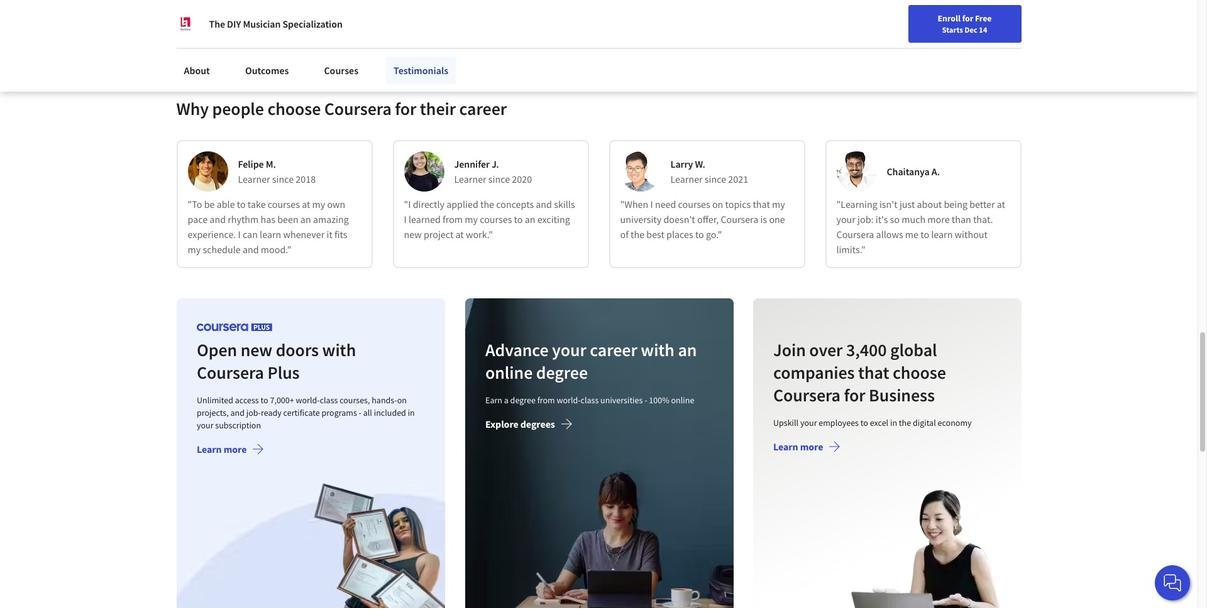Task type: vqa. For each thing, say whether or not it's contained in the screenshot.
the bottom -
yes



Task type: locate. For each thing, give the bounding box(es) containing it.
1 horizontal spatial •
[[276, 30, 279, 41]]

more
[[928, 213, 950, 226], [800, 441, 823, 453], [223, 443, 246, 456]]

- inside the unlimited access to 7,000+ world-class courses, hands-on projects, and job-ready certificate programs - all included in your subscription
[[359, 407, 361, 419]]

in right excel
[[890, 418, 897, 429]]

the right of
[[631, 228, 645, 241]]

class up programs
[[320, 395, 338, 406]]

my up the work."
[[465, 213, 478, 226]]

with for doors
[[322, 339, 356, 362]]

2 world- from the left
[[556, 395, 580, 406]]

2 horizontal spatial for
[[963, 13, 974, 24]]

an inside the "to be able to take courses at my own pace and rhythm has been an amazing experience. i can learn whenever it fits my schedule and mood."
[[301, 213, 311, 226]]

0 horizontal spatial at
[[302, 198, 310, 211]]

1 vertical spatial i
[[404, 213, 407, 226]]

diy
[[227, 18, 241, 30]]

new down learned in the left of the page
[[404, 228, 422, 241]]

1 horizontal spatial learn
[[773, 441, 798, 453]]

the left digital
[[899, 418, 911, 429]]

and inside "i directly applied the concepts and skills i learned from my courses to an exciting new project at work."
[[536, 198, 552, 211]]

and up subscription
[[230, 407, 244, 419]]

learn more down upskill
[[773, 441, 823, 453]]

class left universities
[[580, 395, 598, 406]]

learner inside jennifer j. learner since 2020
[[454, 173, 487, 185]]

0 vertical spatial for
[[963, 13, 974, 24]]

why
[[176, 97, 209, 120]]

your right advance
[[552, 339, 586, 362]]

1 horizontal spatial -
[[644, 395, 647, 406]]

for inside join over 3,400 global companies that choose coursera for business
[[844, 384, 866, 407]]

to inside "learning isn't just about being better at your job: it's so much more than that. coursera allows me to learn without limits."
[[921, 228, 930, 241]]

unlimited access to 7,000+ world-class courses, hands-on projects, and job-ready certificate programs - all included in your subscription
[[197, 395, 415, 431]]

class inside the unlimited access to 7,000+ world-class courses, hands-on projects, and job-ready certificate programs - all included in your subscription
[[320, 395, 338, 406]]

and
[[467, 9, 488, 25], [536, 198, 552, 211], [210, 213, 226, 226], [243, 243, 259, 256], [230, 407, 244, 419]]

0 horizontal spatial that
[[753, 198, 770, 211]]

my left own
[[312, 198, 325, 211]]

learner for felipe
[[238, 173, 270, 185]]

for up the dec
[[963, 13, 974, 24]]

for
[[963, 13, 974, 24], [395, 97, 417, 120], [844, 384, 866, 407]]

• left the 4.4
[[276, 30, 279, 41]]

2 horizontal spatial more
[[928, 213, 950, 226]]

career up universities
[[590, 339, 637, 362]]

your down projects,
[[197, 420, 213, 431]]

0 horizontal spatial since
[[272, 173, 294, 185]]

i left can
[[238, 228, 241, 241]]

your up hours on the left
[[247, 9, 271, 25]]

2 horizontal spatial i
[[651, 198, 653, 211]]

3 since from the left
[[705, 173, 726, 185]]

learn more for rightmost learn more link
[[773, 441, 823, 453]]

i down "i
[[404, 213, 407, 226]]

courses inside "i directly applied the concepts and skills i learned from my courses to an exciting new project at work."
[[480, 213, 512, 226]]

j.
[[492, 158, 499, 170]]

"i
[[404, 198, 411, 211]]

more for rightmost learn more link
[[800, 441, 823, 453]]

in right included
[[408, 407, 415, 419]]

2 horizontal spatial since
[[705, 173, 726, 185]]

coursera up unlimited
[[197, 362, 264, 384]]

advance
[[485, 339, 548, 362]]

1 horizontal spatial that
[[858, 362, 889, 384]]

shopping cart: 1 item image
[[904, 9, 928, 30]]

chat with us image
[[1163, 574, 1183, 594]]

your
[[247, 9, 271, 25], [536, 9, 560, 25]]

my inside "i directly applied the concepts and skills i learned from my courses to an exciting new project at work."
[[465, 213, 478, 226]]

doors
[[276, 339, 319, 362]]

0 horizontal spatial the
[[480, 198, 494, 211]]

on up included
[[397, 395, 407, 406]]

able
[[217, 198, 235, 211]]

2021
[[728, 173, 748, 185]]

learn for more
[[932, 228, 953, 241]]

learn more for left learn more link
[[197, 443, 246, 456]]

learn more down subscription
[[197, 443, 246, 456]]

0 horizontal spatial •
[[237, 30, 239, 41]]

new down coursera plus image
[[240, 339, 272, 362]]

for left their at top left
[[395, 97, 417, 120]]

learner
[[238, 173, 270, 185], [454, 173, 487, 185], [671, 173, 703, 185]]

1 horizontal spatial class
[[580, 395, 598, 406]]

since inside felipe m. learner since 2018
[[272, 173, 294, 185]]

0 horizontal spatial from
[[443, 213, 463, 226]]

0 vertical spatial new
[[404, 228, 422, 241]]

0 horizontal spatial class
[[320, 395, 338, 406]]

world- for from
[[556, 395, 580, 406]]

global
[[890, 339, 937, 362]]

my inside "when i need courses on topics that my university doesn't offer, coursera is one of the best places to go."
[[772, 198, 785, 211]]

rhythm
[[228, 213, 259, 226]]

at inside the "to be able to take courses at my own pace and rhythm has been an amazing experience. i can learn whenever it fits my schedule and mood."
[[302, 198, 310, 211]]

• right the 4
[[237, 30, 239, 41]]

1 horizontal spatial on
[[712, 198, 723, 211]]

online
[[485, 362, 532, 384], [671, 395, 694, 406]]

than
[[952, 213, 971, 226]]

career right their at top left
[[459, 97, 507, 120]]

advance your career with an online degree
[[485, 339, 696, 384]]

with up the 100%
[[640, 339, 674, 362]]

learn more link down subscription
[[197, 443, 264, 458]]

career inside advance your career with an online degree
[[590, 339, 637, 362]]

1 horizontal spatial choose
[[893, 362, 946, 384]]

learn for has
[[260, 228, 281, 241]]

upskill your employees to excel in the digital economy
[[773, 418, 972, 429]]

learn down the has
[[260, 228, 281, 241]]

in up "("
[[311, 9, 321, 25]]

1 with from the left
[[322, 339, 356, 362]]

3,400
[[846, 339, 887, 362]]

learn more link down upskill
[[773, 441, 841, 456]]

economy
[[938, 418, 972, 429]]

"learning
[[837, 198, 878, 211]]

"i directly applied the concepts and skills i learned from my courses to an exciting new project at work."
[[404, 198, 575, 241]]

since down j.
[[489, 173, 510, 185]]

"to be able to take courses at my own pace and rhythm has been an amazing experience. i can learn whenever it fits my schedule and mood."
[[188, 198, 349, 256]]

your inside the unlimited access to 7,000+ world-class courses, hands-on projects, and job-ready certificate programs - all included in your subscription
[[197, 420, 213, 431]]

being
[[944, 198, 968, 211]]

2 vertical spatial i
[[238, 228, 241, 241]]

learn down upskill
[[773, 441, 798, 453]]

with right doors
[[322, 339, 356, 362]]

coursera down courses
[[324, 97, 392, 120]]

and inside the unlimited access to 7,000+ world-class courses, hands-on projects, and job-ready certificate programs - all included in your subscription
[[230, 407, 244, 419]]

learn down projects,
[[197, 443, 221, 456]]

1 world- from the left
[[296, 395, 320, 406]]

1 horizontal spatial your
[[536, 9, 560, 25]]

0 horizontal spatial learner
[[238, 173, 270, 185]]

world-
[[296, 395, 320, 406], [556, 395, 580, 406]]

exciting
[[537, 213, 570, 226]]

my up one
[[772, 198, 785, 211]]

1 vertical spatial choose
[[893, 362, 946, 384]]

1 horizontal spatial in
[[408, 407, 415, 419]]

choose down the outcomes link at the top left of the page
[[268, 97, 321, 120]]

since down the w.
[[705, 173, 726, 185]]

1 horizontal spatial the
[[631, 228, 645, 241]]

1 vertical spatial for
[[395, 97, 417, 120]]

of
[[620, 228, 629, 241]]

that left global
[[858, 362, 889, 384]]

courses up the work."
[[480, 213, 512, 226]]

job-
[[246, 407, 261, 419]]

1 horizontal spatial online
[[671, 395, 694, 406]]

explore degrees
[[485, 418, 555, 431]]

- left all
[[359, 407, 361, 419]]

world- up certificate
[[296, 395, 320, 406]]

0 horizontal spatial learn
[[260, 228, 281, 241]]

choose up digital
[[893, 362, 946, 384]]

0 vertical spatial the
[[480, 198, 494, 211]]

learner down larry
[[671, 173, 703, 185]]

with inside open new doors with coursera plus
[[322, 339, 356, 362]]

2 since from the left
[[489, 173, 510, 185]]

degree right the a
[[510, 395, 535, 406]]

1 since from the left
[[272, 173, 294, 185]]

online right the 100%
[[671, 395, 694, 406]]

0 horizontal spatial courses
[[268, 198, 300, 211]]

0 horizontal spatial world-
[[296, 395, 320, 406]]

and right brand
[[467, 9, 488, 25]]

for up the employees
[[844, 384, 866, 407]]

1 class from the left
[[320, 395, 338, 406]]

earn a degree from world-class universities - 100% online
[[485, 395, 694, 406]]

work."
[[466, 228, 493, 241]]

coursera
[[324, 97, 392, 120], [721, 213, 759, 226], [837, 228, 874, 241], [197, 362, 264, 384], [773, 384, 841, 407]]

that
[[753, 198, 770, 211], [858, 362, 889, 384]]

1 vertical spatial the
[[631, 228, 645, 241]]

to left go." in the top of the page
[[695, 228, 704, 241]]

that.
[[973, 213, 993, 226]]

1 vertical spatial that
[[858, 362, 889, 384]]

learn down than
[[932, 228, 953, 241]]

0 vertical spatial online
[[485, 362, 532, 384]]

learn inside the "to be able to take courses at my own pace and rhythm has been an amazing experience. i can learn whenever it fits my schedule and mood."
[[260, 228, 281, 241]]

better
[[970, 198, 995, 211]]

1 learner from the left
[[238, 173, 270, 185]]

2 horizontal spatial courses
[[678, 198, 710, 211]]

learn for rightmost learn more link
[[773, 441, 798, 453]]

1 vertical spatial -
[[359, 407, 361, 419]]

certificate
[[283, 407, 320, 419]]

fits
[[335, 228, 348, 241]]

from up degrees
[[537, 395, 555, 406]]

1 horizontal spatial career
[[590, 339, 637, 362]]

new inside "i directly applied the concepts and skills i learned from my courses to an exciting new project at work."
[[404, 228, 422, 241]]

learner inside larry w. learner since 2021
[[671, 173, 703, 185]]

1 • from the left
[[237, 30, 239, 41]]

0 horizontal spatial an
[[301, 213, 311, 226]]

1 horizontal spatial learn
[[932, 228, 953, 241]]

about
[[184, 64, 210, 77]]

to up "rhythm"
[[237, 198, 246, 211]]

learner for jennifer
[[454, 173, 487, 185]]

0 vertical spatial degree
[[536, 362, 587, 384]]

at inside "learning isn't just about being better at your job: it's so much more than that. coursera allows me to learn without limits."
[[997, 198, 1006, 211]]

1 horizontal spatial learner
[[454, 173, 487, 185]]

without
[[955, 228, 988, 241]]

0 horizontal spatial new
[[240, 339, 272, 362]]

limits."
[[837, 243, 866, 256]]

to right 'me'
[[921, 228, 930, 241]]

more down subscription
[[223, 443, 246, 456]]

courses up offer,
[[678, 198, 710, 211]]

2 with from the left
[[640, 339, 674, 362]]

coursera up limits."
[[837, 228, 874, 241]]

at down the 2018
[[302, 198, 310, 211]]

- left the 100%
[[644, 395, 647, 406]]

courses up been at the top of the page
[[268, 198, 300, 211]]

2 horizontal spatial learner
[[671, 173, 703, 185]]

i left need
[[651, 198, 653, 211]]

more down 'about'
[[928, 213, 950, 226]]

learn for left learn more link
[[197, 443, 221, 456]]

since down m.
[[272, 173, 294, 185]]

enroll for free starts dec 14
[[938, 13, 992, 35]]

1 horizontal spatial more
[[800, 441, 823, 453]]

454
[[316, 30, 329, 41]]

2 horizontal spatial at
[[997, 198, 1006, 211]]

1 vertical spatial career
[[590, 339, 637, 362]]

that up is
[[753, 198, 770, 211]]

felipe
[[238, 158, 264, 170]]

over
[[809, 339, 843, 362]]

0 vertical spatial on
[[712, 198, 723, 211]]

0 vertical spatial choose
[[268, 97, 321, 120]]

to inside "i directly applied the concepts and skills i learned from my courses to an exciting new project at work."
[[514, 213, 523, 226]]

0 horizontal spatial your
[[247, 9, 271, 25]]

3 learner from the left
[[671, 173, 703, 185]]

4
[[227, 30, 231, 41]]

0 horizontal spatial choose
[[268, 97, 321, 120]]

specialization
[[283, 18, 343, 30]]

world- down advance your career with an online degree
[[556, 395, 580, 406]]

since inside larry w. learner since 2021
[[705, 173, 726, 185]]

on up offer,
[[712, 198, 723, 211]]

business
[[869, 384, 935, 407]]

to down concepts
[[514, 213, 523, 226]]

excel
[[870, 418, 889, 429]]

"when
[[620, 198, 649, 211]]

learn inside "learning isn't just about being better at your job: it's so much more than that. coursera allows me to learn without limits."
[[932, 228, 953, 241]]

1 horizontal spatial i
[[404, 213, 407, 226]]

class for universities
[[580, 395, 598, 406]]

with inside advance your career with an online degree
[[640, 339, 674, 362]]

more down the employees
[[800, 441, 823, 453]]

1 vertical spatial from
[[537, 395, 555, 406]]

online inside advance your career with an online degree
[[485, 362, 532, 384]]

skills
[[554, 198, 575, 211]]

i inside the "to be able to take courses at my own pace and rhythm has been an amazing experience. i can learn whenever it fits my schedule and mood."
[[238, 228, 241, 241]]

your left music
[[536, 9, 560, 25]]

that inside "when i need courses on topics that my university doesn't offer, coursera is one of the best places to go."
[[753, 198, 770, 211]]

1 horizontal spatial an
[[525, 213, 535, 226]]

1 horizontal spatial world-
[[556, 395, 580, 406]]

1 vertical spatial new
[[240, 339, 272, 362]]

0 horizontal spatial on
[[397, 395, 407, 406]]

the inside "when i need courses on topics that my university doesn't offer, coursera is one of the best places to go."
[[631, 228, 645, 241]]

1 horizontal spatial at
[[456, 228, 464, 241]]

2 class from the left
[[580, 395, 598, 406]]

schedule
[[203, 243, 241, 256]]

projects,
[[197, 407, 228, 419]]

2 • from the left
[[276, 30, 279, 41]]

the diy musician specialization
[[209, 18, 343, 30]]

1 horizontal spatial learn more
[[773, 441, 823, 453]]

coursera up upskill
[[773, 384, 841, 407]]

1 horizontal spatial since
[[489, 173, 510, 185]]

0 vertical spatial that
[[753, 198, 770, 211]]

0 horizontal spatial learn more
[[197, 443, 246, 456]]

your inside advance your career with an online degree
[[552, 339, 586, 362]]

been
[[277, 213, 299, 226]]

2 horizontal spatial an
[[678, 339, 696, 362]]

world- inside the unlimited access to 7,000+ world-class courses, hands-on projects, and job-ready certificate programs - all included in your subscription
[[296, 395, 320, 406]]

learner inside felipe m. learner since 2018
[[238, 173, 270, 185]]

subscription
[[215, 420, 261, 431]]

the right applied
[[480, 198, 494, 211]]

learned
[[409, 213, 441, 226]]

0 vertical spatial from
[[443, 213, 463, 226]]

developing
[[360, 9, 421, 25]]

0 horizontal spatial learn
[[197, 443, 221, 456]]

on inside the unlimited access to 7,000+ world-class courses, hands-on projects, and job-ready certificate programs - all included in your subscription
[[397, 395, 407, 406]]

my down experience.
[[188, 243, 201, 256]]

0 vertical spatial i
[[651, 198, 653, 211]]

2018
[[296, 173, 316, 185]]

learner down felipe
[[238, 173, 270, 185]]

about link
[[176, 57, 218, 84]]

allows
[[876, 228, 903, 241]]

online up the a
[[485, 362, 532, 384]]

since for j.
[[489, 173, 510, 185]]

0 vertical spatial career
[[459, 97, 507, 120]]

degree up earn a degree from world-class universities - 100% online
[[536, 362, 587, 384]]

i
[[651, 198, 653, 211], [404, 213, 407, 226], [238, 228, 241, 241]]

0 horizontal spatial i
[[238, 228, 241, 241]]

since inside jennifer j. learner since 2020
[[489, 173, 510, 185]]

starts
[[942, 25, 963, 35]]

1 vertical spatial on
[[397, 395, 407, 406]]

in
[[311, 9, 321, 25], [408, 407, 415, 419], [890, 418, 897, 429]]

and up "exciting"
[[536, 198, 552, 211]]

0 horizontal spatial more
[[223, 443, 246, 456]]

1 horizontal spatial for
[[844, 384, 866, 407]]

"learning isn't just about being better at your job: it's so much more than that. coursera allows me to learn without limits."
[[837, 198, 1006, 256]]

100%
[[649, 395, 669, 406]]

None search field
[[179, 8, 481, 33]]

2 vertical spatial the
[[899, 418, 911, 429]]

places
[[667, 228, 693, 241]]

0 horizontal spatial in
[[311, 9, 321, 25]]

to up ready at the left bottom of page
[[260, 395, 268, 406]]

-
[[644, 395, 647, 406], [359, 407, 361, 419]]

concepts
[[496, 198, 534, 211]]

learner down jennifer
[[454, 173, 487, 185]]

1 learn from the left
[[260, 228, 281, 241]]

at left the work."
[[456, 228, 464, 241]]

since for w.
[[705, 173, 726, 185]]

your down "learning
[[837, 213, 856, 226]]

world- for 7,000+
[[296, 395, 320, 406]]

to inside the unlimited access to 7,000+ world-class courses, hands-on projects, and job-ready certificate programs - all included in your subscription
[[260, 395, 268, 406]]

2 learn from the left
[[932, 228, 953, 241]]

1 horizontal spatial courses
[[480, 213, 512, 226]]

1 horizontal spatial new
[[404, 228, 422, 241]]

from down applied
[[443, 213, 463, 226]]

on inside "when i need courses on topics that my university doesn't offer, coursera is one of the best places to go."
[[712, 198, 723, 211]]

( 454 ratings
[[314, 30, 356, 41]]

1 horizontal spatial with
[[640, 339, 674, 362]]

•
[[237, 30, 239, 41], [276, 30, 279, 41]]

0 horizontal spatial with
[[322, 339, 356, 362]]

0 horizontal spatial online
[[485, 362, 532, 384]]

at right better
[[997, 198, 1006, 211]]

at for better
[[997, 198, 1006, 211]]

in inside the unlimited access to 7,000+ world-class courses, hands-on projects, and job-ready certificate programs - all included in your subscription
[[408, 407, 415, 419]]

new
[[404, 228, 422, 241], [240, 339, 272, 362]]

2 learner from the left
[[454, 173, 487, 185]]

more for left learn more link
[[223, 443, 246, 456]]

coursera down topics
[[721, 213, 759, 226]]

0 horizontal spatial -
[[359, 407, 361, 419]]

2 vertical spatial for
[[844, 384, 866, 407]]



Task type: describe. For each thing, give the bounding box(es) containing it.
1 horizontal spatial learn more link
[[773, 441, 841, 456]]

m.
[[266, 158, 276, 170]]

isn't
[[880, 198, 898, 211]]

from inside "i directly applied the concepts and skills i learned from my courses to an exciting new project at work."
[[443, 213, 463, 226]]

8
[[244, 30, 249, 41]]

w.
[[695, 158, 706, 170]]

learner for larry
[[671, 173, 703, 185]]

coursera inside "learning isn't just about being better at your job: it's so much more than that. coursera allows me to learn without limits."
[[837, 228, 874, 241]]

courses
[[324, 64, 359, 77]]

14
[[979, 25, 988, 35]]

one
[[769, 213, 785, 226]]

companies
[[773, 362, 855, 384]]

i inside "when i need courses on topics that my university doesn't offer, coursera is one of the best places to go."
[[651, 198, 653, 211]]

courses link
[[317, 57, 366, 84]]

and down can
[[243, 243, 259, 256]]

with for career
[[640, 339, 674, 362]]

at inside "i directly applied the concepts and skills i learned from my courses to an exciting new project at work."
[[456, 228, 464, 241]]

people
[[212, 97, 264, 120]]

1 horizontal spatial from
[[537, 395, 555, 406]]

berklee image
[[176, 15, 194, 33]]

access
[[235, 395, 259, 406]]

need
[[655, 198, 676, 211]]

an inside "i directly applied the concepts and skills i learned from my courses to an exciting new project at work."
[[525, 213, 535, 226]]

outcomes
[[245, 64, 289, 77]]

your right upskill
[[800, 418, 817, 429]]

coursera inside "when i need courses on topics that my university doesn't offer, coursera is one of the best places to go."
[[721, 213, 759, 226]]

0 horizontal spatial for
[[395, 97, 417, 120]]

amazing
[[313, 213, 349, 226]]

an inside advance your career with an online degree
[[678, 339, 696, 362]]

unlimited
[[197, 395, 233, 406]]

courses inside the "to be able to take courses at my own pace and rhythm has been an amazing experience. i can learn whenever it fits my schedule and mood."
[[268, 198, 300, 211]]

0 horizontal spatial career
[[459, 97, 507, 120]]

courses,
[[339, 395, 370, 406]]

0 horizontal spatial learn more link
[[197, 443, 264, 458]]

"when i need courses on topics that my university doesn't offer, coursera is one of the best places to go."
[[620, 198, 785, 241]]

building your career in music: developing a brand and funding your music link
[[200, 9, 593, 25]]

course 4 • 8 hours •
[[200, 30, 279, 41]]

university
[[620, 213, 662, 226]]

jennifer
[[454, 158, 490, 170]]

so
[[890, 213, 900, 226]]

7,000+
[[270, 395, 294, 406]]

a
[[504, 395, 508, 406]]

choose inside join over 3,400 global companies that choose coursera for business
[[893, 362, 946, 384]]

larry
[[671, 158, 693, 170]]

jennifer j. learner since 2020
[[454, 158, 532, 185]]

larry w. learner since 2021
[[671, 158, 748, 185]]

for inside enroll for free starts dec 14
[[963, 13, 974, 24]]

ratings
[[331, 30, 356, 41]]

0 vertical spatial -
[[644, 395, 647, 406]]

about
[[917, 198, 942, 211]]

ready
[[261, 407, 281, 419]]

building
[[200, 9, 244, 25]]

it
[[327, 228, 333, 241]]

just
[[900, 198, 915, 211]]

that inside join over 3,400 global companies that choose coursera for business
[[858, 362, 889, 384]]

2 horizontal spatial in
[[890, 418, 897, 429]]

1 vertical spatial degree
[[510, 395, 535, 406]]

it's
[[876, 213, 888, 226]]

musician
[[243, 18, 281, 30]]

testimonials
[[394, 64, 449, 77]]

brand
[[432, 9, 465, 25]]

coursera inside join over 3,400 global companies that choose coursera for business
[[773, 384, 841, 407]]

pace
[[188, 213, 208, 226]]

chaitanya a.
[[887, 165, 940, 178]]

english button
[[934, 0, 1010, 41]]

"to
[[188, 198, 202, 211]]

music
[[563, 9, 593, 25]]

has
[[261, 213, 275, 226]]

much
[[902, 213, 926, 226]]

english
[[957, 14, 987, 27]]

to inside the "to be able to take courses at my own pace and rhythm has been an amazing experience. i can learn whenever it fits my schedule and mood."
[[237, 198, 246, 211]]

at for courses
[[302, 198, 310, 211]]

a
[[423, 9, 430, 25]]

your inside "learning isn't just about being better at your job: it's so much more than that. coursera allows me to learn without limits."
[[837, 213, 856, 226]]

offer,
[[697, 213, 719, 226]]

doesn't
[[664, 213, 695, 226]]

courses inside "when i need courses on topics that my university doesn't offer, coursera is one of the best places to go."
[[678, 198, 710, 211]]

topics
[[725, 198, 751, 211]]

since for m.
[[272, 173, 294, 185]]

take
[[248, 198, 266, 211]]

coursera plus image
[[197, 323, 272, 332]]

course
[[200, 30, 225, 41]]

outcomes link
[[238, 57, 296, 84]]

1 your from the left
[[247, 9, 271, 25]]

chaitanya
[[887, 165, 930, 178]]

more inside "learning isn't just about being better at your job: it's so much more than that. coursera allows me to learn without limits."
[[928, 213, 950, 226]]

the
[[209, 18, 225, 30]]

to inside "when i need courses on topics that my university doesn't offer, coursera is one of the best places to go."
[[695, 228, 704, 241]]

can
[[243, 228, 258, 241]]

universities
[[600, 395, 642, 406]]

join
[[773, 339, 806, 362]]

and up experience.
[[210, 213, 226, 226]]

testimonials link
[[386, 57, 456, 84]]

new inside open new doors with coursera plus
[[240, 339, 272, 362]]

2 horizontal spatial the
[[899, 418, 911, 429]]

i inside "i directly applied the concepts and skills i learned from my courses to an exciting new project at work."
[[404, 213, 407, 226]]

digital
[[913, 418, 936, 429]]

degree inside advance your career with an online degree
[[536, 362, 587, 384]]

2 your from the left
[[536, 9, 560, 25]]

applied
[[447, 198, 478, 211]]

(
[[314, 30, 316, 41]]

1 vertical spatial online
[[671, 395, 694, 406]]

a.
[[932, 165, 940, 178]]

open new doors with coursera plus
[[197, 339, 356, 384]]

employees
[[819, 418, 859, 429]]

experience.
[[188, 228, 236, 241]]

career
[[273, 9, 309, 25]]

to left excel
[[861, 418, 868, 429]]

directly
[[413, 198, 445, 211]]

plus
[[267, 362, 299, 384]]

hours
[[250, 30, 271, 41]]

coursera inside open new doors with coursera plus
[[197, 362, 264, 384]]

class for courses,
[[320, 395, 338, 406]]

project
[[424, 228, 454, 241]]

explore degrees link
[[485, 418, 572, 433]]

the inside "i directly applied the concepts and skills i learned from my courses to an exciting new project at work."
[[480, 198, 494, 211]]



